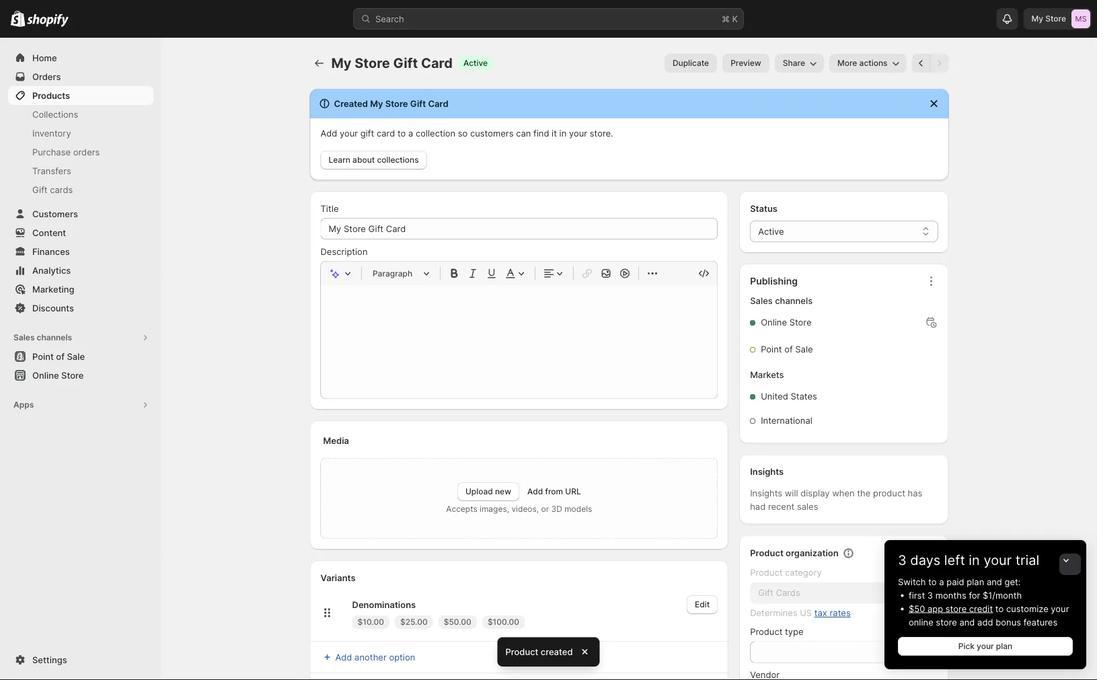 Task type: vqa. For each thing, say whether or not it's contained in the screenshot.
Add apps button at the left bottom of the page
no



Task type: locate. For each thing, give the bounding box(es) containing it.
gift left cards
[[32, 184, 48, 195]]

credit
[[970, 604, 993, 614]]

sales down publishing
[[750, 296, 773, 306]]

store down point of sale button
[[61, 370, 84, 381]]

product down product organization
[[750, 568, 783, 578]]

switch to a paid plan and get:
[[898, 577, 1021, 587]]

display
[[801, 488, 830, 499]]

add
[[321, 128, 337, 138], [528, 487, 543, 497], [335, 652, 352, 663]]

analytics
[[32, 265, 71, 276]]

gift
[[361, 128, 374, 138]]

sales down discounts
[[13, 333, 35, 343]]

in inside dropdown button
[[969, 552, 980, 569]]

sales channels down discounts
[[13, 333, 72, 343]]

1 vertical spatial to
[[929, 577, 937, 587]]

Title text field
[[321, 218, 718, 240]]

1 vertical spatial insights
[[750, 488, 783, 499]]

accepts
[[446, 504, 478, 514]]

gift up the created my store gift card
[[393, 55, 418, 71]]

url
[[566, 487, 581, 497]]

card up the created my store gift card
[[421, 55, 453, 71]]

1 vertical spatial 3
[[928, 590, 933, 601]]

your
[[340, 128, 358, 138], [569, 128, 588, 138], [984, 552, 1012, 569], [1051, 604, 1070, 614], [977, 642, 994, 651]]

3 days left in your trial
[[898, 552, 1040, 569]]

2 vertical spatial add
[[335, 652, 352, 663]]

media
[[323, 435, 349, 446]]

2 horizontal spatial my
[[1032, 14, 1044, 24]]

online store link
[[8, 366, 153, 385]]

and inside to customize your online store and add bonus features
[[960, 617, 975, 628]]

$50 app store credit link
[[909, 604, 993, 614]]

settings
[[32, 655, 67, 665]]

store up the created my store gift card
[[355, 55, 390, 71]]

0 vertical spatial and
[[987, 577, 1003, 587]]

0 horizontal spatial online store
[[32, 370, 84, 381]]

add up learn
[[321, 128, 337, 138]]

1 horizontal spatial point
[[761, 344, 782, 355]]

add for add another option
[[335, 652, 352, 663]]

sales inside button
[[13, 333, 35, 343]]

has
[[908, 488, 923, 499]]

1 horizontal spatial online
[[761, 317, 787, 328]]

product
[[750, 548, 784, 559], [750, 568, 783, 578], [750, 627, 783, 637], [506, 647, 539, 657]]

0 vertical spatial gift
[[393, 55, 418, 71]]

Product category text field
[[750, 582, 938, 604]]

for
[[969, 590, 981, 601]]

1 vertical spatial active
[[759, 226, 784, 237]]

my for my store
[[1032, 14, 1044, 24]]

point down sales channels button
[[32, 351, 54, 362]]

store up card
[[385, 98, 408, 109]]

online
[[761, 317, 787, 328], [32, 370, 59, 381]]

another
[[355, 652, 387, 663]]

plan down 'bonus'
[[997, 642, 1013, 651]]

add from url button
[[528, 487, 581, 497]]

point of sale inside the point of sale link
[[32, 351, 85, 362]]

1 horizontal spatial plan
[[997, 642, 1013, 651]]

0 vertical spatial my
[[1032, 14, 1044, 24]]

description
[[321, 246, 368, 257]]

1 vertical spatial a
[[940, 577, 945, 587]]

days
[[911, 552, 941, 569]]

in right it in the top of the page
[[560, 128, 567, 138]]

product for product category
[[750, 568, 783, 578]]

3 right first at the bottom right of page
[[928, 590, 933, 601]]

0 horizontal spatial of
[[56, 351, 65, 362]]

$10.00
[[358, 617, 384, 627]]

0 vertical spatial in
[[560, 128, 567, 138]]

edit button
[[687, 596, 718, 614]]

3 days left in your trial element
[[885, 575, 1087, 670]]

channels down publishing
[[775, 296, 813, 306]]

1 horizontal spatial point of sale
[[761, 344, 813, 355]]

0 horizontal spatial active
[[464, 58, 488, 68]]

your up 'features'
[[1051, 604, 1070, 614]]

2 insights from the top
[[750, 488, 783, 499]]

add your gift card to a collection so customers can find it in your store.
[[321, 128, 614, 138]]

0 horizontal spatial a
[[408, 128, 413, 138]]

category
[[785, 568, 822, 578]]

1 vertical spatial sales
[[13, 333, 35, 343]]

to inside to customize your online store and add bonus features
[[996, 604, 1004, 614]]

0 horizontal spatial point
[[32, 351, 54, 362]]

gift up collection
[[410, 98, 426, 109]]

to right card
[[398, 128, 406, 138]]

1 vertical spatial and
[[960, 617, 975, 628]]

recent
[[768, 502, 795, 512]]

channels
[[775, 296, 813, 306], [37, 333, 72, 343]]

next image
[[933, 57, 947, 70]]

0 horizontal spatial point of sale
[[32, 351, 85, 362]]

⌘ k
[[722, 13, 738, 24]]

0 horizontal spatial my
[[331, 55, 352, 71]]

1 horizontal spatial channels
[[775, 296, 813, 306]]

online store down point of sale button
[[32, 370, 84, 381]]

0 horizontal spatial online
[[32, 370, 59, 381]]

1 vertical spatial sales channels
[[13, 333, 72, 343]]

card up collection
[[428, 98, 449, 109]]

1 horizontal spatial sales
[[750, 296, 773, 306]]

created
[[334, 98, 368, 109]]

to down $1/month
[[996, 604, 1004, 614]]

add left from
[[528, 487, 543, 497]]

point up markets
[[761, 344, 782, 355]]

switch
[[898, 577, 926, 587]]

gift cards link
[[8, 180, 153, 199]]

sale down sales channels button
[[67, 351, 85, 362]]

3 left days
[[898, 552, 907, 569]]

will
[[785, 488, 799, 499]]

card
[[421, 55, 453, 71], [428, 98, 449, 109]]

sale up states
[[796, 344, 813, 355]]

your inside dropdown button
[[984, 552, 1012, 569]]

3
[[898, 552, 907, 569], [928, 590, 933, 601]]

add inside "button"
[[335, 652, 352, 663]]

1 horizontal spatial in
[[969, 552, 980, 569]]

learn about collections
[[329, 155, 419, 165]]

your inside to customize your online store and add bonus features
[[1051, 604, 1070, 614]]

duplicate button
[[665, 54, 717, 73]]

1 horizontal spatial a
[[940, 577, 945, 587]]

finances
[[32, 246, 70, 257]]

0 vertical spatial online store
[[761, 317, 812, 328]]

determines
[[750, 608, 798, 618]]

videos,
[[512, 504, 539, 514]]

1 horizontal spatial sales channels
[[750, 296, 813, 306]]

0 horizontal spatial sales
[[13, 333, 35, 343]]

my left my store icon
[[1032, 14, 1044, 24]]

store down $50 app store credit
[[936, 617, 957, 628]]

$100.00
[[488, 617, 520, 627]]

and up $1/month
[[987, 577, 1003, 587]]

preview button
[[723, 54, 770, 73]]

1 vertical spatial channels
[[37, 333, 72, 343]]

add
[[978, 617, 994, 628]]

insights inside insights will display when the product has had recent sales
[[750, 488, 783, 499]]

0 vertical spatial online
[[761, 317, 787, 328]]

your left "gift"
[[340, 128, 358, 138]]

0 horizontal spatial channels
[[37, 333, 72, 343]]

insights for insights will display when the product has had recent sales
[[750, 488, 783, 499]]

online store down publishing
[[761, 317, 812, 328]]

0 vertical spatial 3
[[898, 552, 907, 569]]

0 vertical spatial channels
[[775, 296, 813, 306]]

of up "united states"
[[785, 344, 793, 355]]

0 vertical spatial sales channels
[[750, 296, 813, 306]]

in right the left at bottom
[[969, 552, 980, 569]]

orders link
[[8, 67, 153, 86]]

0 vertical spatial active
[[464, 58, 488, 68]]

online down publishing
[[761, 317, 787, 328]]

in
[[560, 128, 567, 138], [969, 552, 980, 569]]

to customize your online store and add bonus features
[[909, 604, 1070, 628]]

0 vertical spatial insights
[[750, 467, 784, 477]]

add another option
[[335, 652, 415, 663]]

product left created
[[506, 647, 539, 657]]

online
[[909, 617, 934, 628]]

tax
[[815, 608, 828, 618]]

and for plan
[[987, 577, 1003, 587]]

0 horizontal spatial in
[[560, 128, 567, 138]]

add from url
[[528, 487, 581, 497]]

orders
[[32, 71, 61, 82]]

0 horizontal spatial to
[[398, 128, 406, 138]]

k
[[733, 13, 738, 24]]

1 horizontal spatial 3
[[928, 590, 933, 601]]

customers link
[[8, 205, 153, 223]]

store
[[1046, 14, 1067, 24], [355, 55, 390, 71], [385, 98, 408, 109], [790, 317, 812, 328], [61, 370, 84, 381]]

0 horizontal spatial plan
[[967, 577, 985, 587]]

point of sale link
[[8, 347, 153, 366]]

0 vertical spatial add
[[321, 128, 337, 138]]

channels down discounts
[[37, 333, 72, 343]]

my store
[[1032, 14, 1067, 24]]

duplicate
[[673, 58, 709, 68]]

my right created
[[370, 98, 383, 109]]

shopify image
[[27, 14, 69, 27]]

your up get:
[[984, 552, 1012, 569]]

store inside button
[[61, 370, 84, 381]]

product
[[874, 488, 906, 499]]

of inside the point of sale link
[[56, 351, 65, 362]]

1 vertical spatial online store
[[32, 370, 84, 381]]

point of sale button
[[0, 347, 162, 366]]

my up created
[[331, 55, 352, 71]]

upload new
[[466, 487, 511, 497]]

add left another
[[335, 652, 352, 663]]

pick your plan link
[[898, 637, 1073, 656]]

1 horizontal spatial my
[[370, 98, 383, 109]]

store inside to customize your online store and add bonus features
[[936, 617, 957, 628]]

when
[[833, 488, 855, 499]]

1 vertical spatial online
[[32, 370, 59, 381]]

0 vertical spatial plan
[[967, 577, 985, 587]]

features
[[1024, 617, 1058, 628]]

point of sale down sales channels button
[[32, 351, 85, 362]]

inventory
[[32, 128, 71, 138]]

active
[[464, 58, 488, 68], [759, 226, 784, 237]]

1 horizontal spatial and
[[987, 577, 1003, 587]]

0 horizontal spatial and
[[960, 617, 975, 628]]

sales channels down publishing
[[750, 296, 813, 306]]

1 horizontal spatial of
[[785, 344, 793, 355]]

2 vertical spatial to
[[996, 604, 1004, 614]]

product down determines
[[750, 627, 783, 637]]

plan up for in the bottom right of the page
[[967, 577, 985, 587]]

a left collection
[[408, 128, 413, 138]]

0 horizontal spatial sale
[[67, 351, 85, 362]]

point
[[761, 344, 782, 355], [32, 351, 54, 362]]

1 vertical spatial my
[[331, 55, 352, 71]]

product up product category
[[750, 548, 784, 559]]

online up apps
[[32, 370, 59, 381]]

1 insights from the top
[[750, 467, 784, 477]]

1 vertical spatial card
[[428, 98, 449, 109]]

store down months
[[946, 604, 967, 614]]

to right switch
[[929, 577, 937, 587]]

0 horizontal spatial 3
[[898, 552, 907, 569]]

online inside button
[[32, 370, 59, 381]]

and left add
[[960, 617, 975, 628]]

1 vertical spatial in
[[969, 552, 980, 569]]

1 vertical spatial add
[[528, 487, 543, 497]]

find
[[534, 128, 549, 138]]

0 vertical spatial card
[[421, 55, 453, 71]]

and for store
[[960, 617, 975, 628]]

point of sale up markets
[[761, 344, 813, 355]]

a left paid
[[940, 577, 945, 587]]

products
[[32, 90, 70, 101]]

months
[[936, 590, 967, 601]]

product type
[[750, 627, 804, 637]]

of down sales channels button
[[56, 351, 65, 362]]

active for status
[[759, 226, 784, 237]]

purchase orders
[[32, 147, 100, 157]]

tax rates link
[[815, 608, 851, 618]]

a
[[408, 128, 413, 138], [940, 577, 945, 587]]

1 vertical spatial store
[[936, 617, 957, 628]]

first
[[909, 590, 925, 601]]

1 horizontal spatial active
[[759, 226, 784, 237]]

collections
[[377, 155, 419, 165]]

purchase
[[32, 147, 71, 157]]

2 horizontal spatial to
[[996, 604, 1004, 614]]

0 vertical spatial to
[[398, 128, 406, 138]]

0 horizontal spatial sales channels
[[13, 333, 72, 343]]



Task type: describe. For each thing, give the bounding box(es) containing it.
your right pick
[[977, 642, 994, 651]]

sales
[[797, 502, 819, 512]]

$50
[[909, 604, 926, 614]]

upload
[[466, 487, 493, 497]]

rates
[[830, 608, 851, 618]]

card
[[377, 128, 395, 138]]

learn
[[329, 155, 351, 165]]

$1/month
[[983, 590, 1022, 601]]

2 vertical spatial gift
[[32, 184, 48, 195]]

option
[[389, 652, 415, 663]]

actions
[[860, 58, 888, 68]]

content link
[[8, 223, 153, 242]]

collections link
[[8, 105, 153, 124]]

3 days left in your trial button
[[885, 540, 1087, 569]]

images,
[[480, 504, 509, 514]]

online store inside button
[[32, 370, 84, 381]]

markets
[[750, 370, 784, 380]]

determines us tax rates
[[750, 608, 851, 618]]

store.
[[590, 128, 614, 138]]

product organization
[[750, 548, 839, 559]]

customers
[[470, 128, 514, 138]]

upload new button
[[458, 483, 520, 501]]

or
[[541, 504, 549, 514]]

publishing
[[750, 276, 798, 287]]

analytics link
[[8, 261, 153, 280]]

my for my store gift card
[[331, 55, 352, 71]]

my store gift card
[[331, 55, 453, 71]]

more
[[838, 58, 858, 68]]

store left my store icon
[[1046, 14, 1067, 24]]

states
[[791, 391, 818, 402]]

0 vertical spatial sales
[[750, 296, 773, 306]]

had
[[750, 502, 766, 512]]

product created
[[506, 647, 573, 657]]

customize
[[1007, 604, 1049, 614]]

bonus
[[996, 617, 1022, 628]]

channels inside button
[[37, 333, 72, 343]]

shopify image
[[11, 10, 25, 27]]

active for my store gift card
[[464, 58, 488, 68]]

store down publishing
[[790, 317, 812, 328]]

about
[[353, 155, 375, 165]]

finances link
[[8, 242, 153, 261]]

first 3 months for $1/month
[[909, 590, 1022, 601]]

add for add from url
[[528, 487, 543, 497]]

$25.00
[[400, 617, 428, 627]]

add for add your gift card to a collection so customers can find it in your store.
[[321, 128, 337, 138]]

cards
[[50, 184, 73, 195]]

insights will display when the product has had recent sales
[[750, 488, 923, 512]]

marketing
[[32, 284, 74, 294]]

2 vertical spatial my
[[370, 98, 383, 109]]

Product type text field
[[750, 642, 938, 663]]

sales channels inside button
[[13, 333, 72, 343]]

new
[[495, 487, 511, 497]]

paragraph button
[[367, 265, 435, 282]]

title
[[321, 203, 339, 214]]

share
[[783, 58, 806, 68]]

apps button
[[8, 396, 153, 415]]

insights for insights
[[750, 467, 784, 477]]

organization
[[786, 548, 839, 559]]

share button
[[775, 54, 824, 73]]

product category
[[750, 568, 822, 578]]

type
[[785, 627, 804, 637]]

more actions button
[[830, 54, 907, 73]]

3d
[[552, 504, 562, 514]]

gift cards
[[32, 184, 73, 195]]

product for product organization
[[750, 548, 784, 559]]

online store button
[[0, 366, 162, 385]]

orders
[[73, 147, 100, 157]]

product for product type
[[750, 627, 783, 637]]

3 inside dropdown button
[[898, 552, 907, 569]]

point inside point of sale button
[[32, 351, 54, 362]]

product for product created
[[506, 647, 539, 657]]

app
[[928, 604, 944, 614]]

paragraph
[[373, 269, 413, 278]]

pick
[[959, 642, 975, 651]]

apps
[[13, 400, 34, 410]]

home link
[[8, 48, 153, 67]]

preview
[[731, 58, 762, 68]]

discounts
[[32, 303, 74, 313]]

created
[[541, 647, 573, 657]]

denominations
[[352, 600, 416, 610]]

1 vertical spatial plan
[[997, 642, 1013, 651]]

models
[[565, 504, 592, 514]]

paid
[[947, 577, 965, 587]]

your left store.
[[569, 128, 588, 138]]

so
[[458, 128, 468, 138]]

$50 app store credit
[[909, 604, 993, 614]]

1 horizontal spatial online store
[[761, 317, 812, 328]]

united states
[[761, 391, 818, 402]]

add another option button
[[313, 648, 423, 667]]

my store image
[[1072, 9, 1091, 28]]

⌘
[[722, 13, 730, 24]]

created my store gift card
[[334, 98, 449, 109]]

collections
[[32, 109, 78, 119]]

sale inside button
[[67, 351, 85, 362]]

from
[[545, 487, 563, 497]]

us
[[800, 608, 812, 618]]

pick your plan
[[959, 642, 1013, 651]]

1 vertical spatial gift
[[410, 98, 426, 109]]

1 horizontal spatial to
[[929, 577, 937, 587]]

left
[[945, 552, 966, 569]]

$50.00
[[444, 617, 472, 627]]

1 horizontal spatial sale
[[796, 344, 813, 355]]

get:
[[1005, 577, 1021, 587]]

the
[[858, 488, 871, 499]]

0 vertical spatial store
[[946, 604, 967, 614]]

0 vertical spatial a
[[408, 128, 413, 138]]



